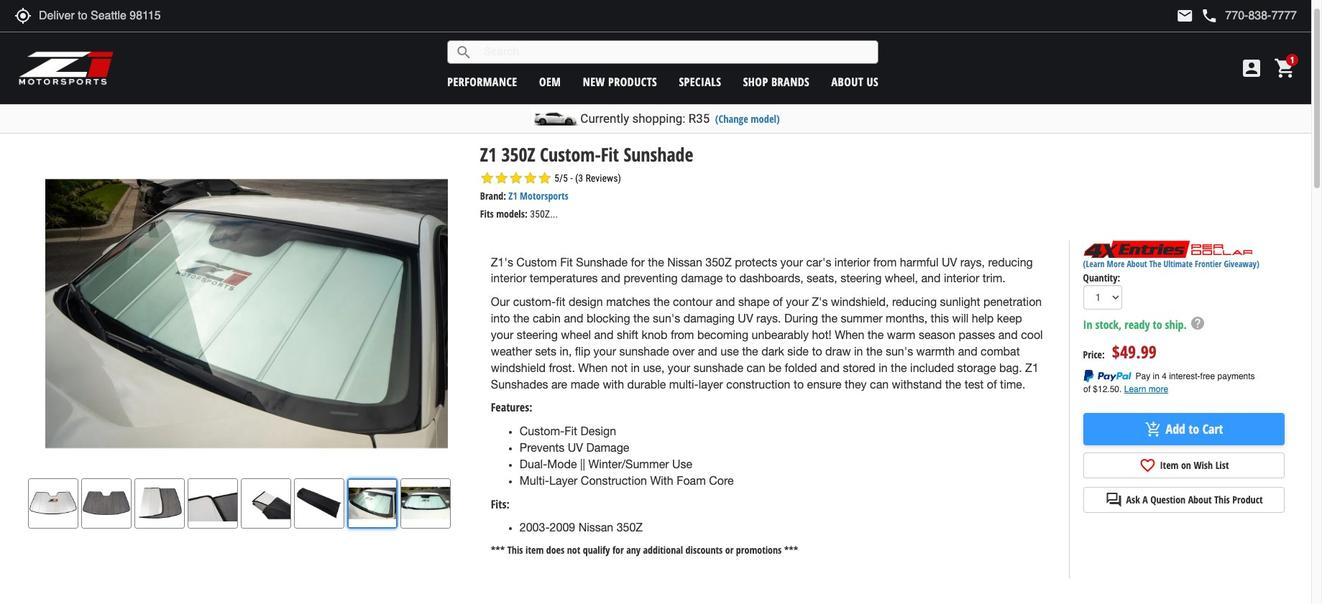 Task type: describe. For each thing, give the bounding box(es) containing it.
discounts
[[686, 544, 723, 557]]

stock,
[[1095, 317, 1122, 333]]

this
[[931, 312, 949, 325]]

help inside our custom-fit design matches the contour and shape of your z's windshield, reducing sunlight penetration into the cabin and blocking the sun's damaging uv rays. during the summer months, this will help keep your steering wheel and shift knob from becoming unbearably hot! when the warm season passes and cool weather sets in, flip your sunshade over and use the dark side to draw in the sun's warmth and combat windshield frost. when not in use, your sunshade can be folded and stored in the included storage bag. z1 sunshades are made with durable multi-layer construction to ensure they can withstand the test of time.
[[972, 312, 994, 325]]

layer
[[699, 378, 723, 391]]

cool
[[1021, 329, 1043, 342]]

shift
[[617, 329, 639, 342]]

question_answer ask a question about this product
[[1105, 492, 1263, 509]]

withstand
[[892, 378, 942, 391]]

damaging
[[684, 312, 735, 325]]

nissan inside z1's custom fit sunshade for the nissan 350z protects your car's interior from harmful uv rays, reducing interior temperatures and preventing damage to dashboards, seats, steering wheel, and interior trim.
[[667, 256, 702, 269]]

giveaway)
[[1224, 258, 1260, 270]]

0 horizontal spatial for
[[613, 544, 624, 557]]

multi-
[[520, 474, 549, 487]]

2 horizontal spatial interior
[[944, 272, 980, 285]]

fit inside custom-fit design prevents uv damage dual-mode || winter/summer use multi-layer construction with foam core
[[565, 425, 577, 438]]

product
[[1233, 494, 1263, 507]]

does
[[546, 544, 565, 557]]

(learn more about the ultimate frontier giveaway)
[[1083, 258, 1260, 270]]

the
[[1149, 258, 1161, 270]]

the up withstand
[[891, 361, 907, 374]]

warmth
[[916, 345, 955, 358]]

Search search field
[[473, 41, 878, 63]]

and up "storage"
[[958, 345, 978, 358]]

cart
[[1203, 420, 1223, 438]]

z1 motorsports logo image
[[18, 50, 115, 86]]

and up ensure
[[820, 361, 840, 374]]

add_shopping_cart add to cart
[[1145, 420, 1223, 438]]

use
[[721, 345, 739, 358]]

construction
[[581, 474, 647, 487]]

not inside our custom-fit design matches the contour and shape of your z's windshield, reducing sunlight penetration into the cabin and blocking the sun's damaging uv rays. during the summer months, this will help keep your steering wheel and shift knob from becoming unbearably hot! when the warm season passes and cool weather sets in, flip your sunshade over and use the dark side to draw in the sun's warmth and combat windshield frost. when not in use, your sunshade can be folded and stored in the included storage bag. z1 sunshades are made with durable multi-layer construction to ensure they can withstand the test of time.
[[611, 361, 628, 374]]

2003-2009 nissan 350z
[[520, 522, 643, 535]]

shop brands
[[743, 74, 810, 90]]

into
[[491, 312, 510, 325]]

specials link
[[679, 74, 721, 90]]

shopping_cart
[[1274, 57, 1297, 80]]

features:
[[491, 400, 532, 416]]

wheel,
[[885, 272, 918, 285]]

stored
[[843, 361, 876, 374]]

about us
[[832, 74, 879, 90]]

wish
[[1194, 459, 1213, 473]]

1 vertical spatial nissan
[[579, 522, 613, 535]]

1 horizontal spatial sun's
[[886, 345, 913, 358]]

weather
[[491, 345, 532, 358]]

2003-
[[520, 522, 550, 535]]

rays.
[[756, 312, 781, 325]]

bag.
[[999, 361, 1022, 374]]

will
[[952, 312, 969, 325]]

dashboards,
[[739, 272, 804, 285]]

warm
[[887, 329, 916, 342]]

2 star from the left
[[495, 171, 509, 186]]

a
[[1143, 494, 1148, 507]]

your up during
[[786, 296, 809, 309]]

about inside "question_answer ask a question about this product"
[[1188, 494, 1212, 507]]

car's
[[806, 256, 831, 269]]

custom- inside z1 350z custom-fit sunshade star star star star star 5/5 - (3 reviews) brand: z1 motorsports fits models: 350z...
[[540, 142, 601, 168]]

for inside z1's custom fit sunshade for the nissan 350z protects your car's interior from harmful uv rays, reducing interior temperatures and preventing damage to dashboards, seats, steering wheel, and interior trim.
[[631, 256, 645, 269]]

windshield,
[[831, 296, 889, 309]]

with
[[650, 474, 674, 487]]

z's
[[812, 296, 828, 309]]

side
[[788, 345, 809, 358]]

and down harmful
[[921, 272, 941, 285]]

and left use
[[698, 345, 717, 358]]

item
[[1160, 459, 1179, 473]]

0 horizontal spatial z1
[[480, 142, 497, 168]]

model)
[[751, 112, 780, 126]]

unbearably
[[752, 329, 809, 342]]

with
[[603, 378, 624, 391]]

wheel
[[561, 329, 591, 342]]

0 horizontal spatial can
[[747, 361, 765, 374]]

0 vertical spatial of
[[773, 296, 783, 309]]

z1 inside our custom-fit design matches the contour and shape of your z's windshield, reducing sunlight penetration into the cabin and blocking the sun's damaging uv rays. during the summer months, this will help keep your steering wheel and shift knob from becoming unbearably hot! when the warm season passes and cool weather sets in, flip your sunshade over and use the dark side to draw in the sun's warmth and combat windshield frost. when not in use, your sunshade can be folded and stored in the included storage bag. z1 sunshades are made with durable multi-layer construction to ensure they can withstand the test of time.
[[1025, 361, 1039, 374]]

uv inside our custom-fit design matches the contour and shape of your z's windshield, reducing sunlight penetration into the cabin and blocking the sun's damaging uv rays. during the summer months, this will help keep your steering wheel and shift knob from becoming unbearably hot! when the warm season passes and cool weather sets in, flip your sunshade over and use the dark side to draw in the sun's warmth and combat windshield frost. when not in use, your sunshade can be folded and stored in the included storage bag. z1 sunshades are made with durable multi-layer construction to ensure they can withstand the test of time.
[[738, 312, 753, 325]]

construction
[[726, 378, 791, 391]]

in,
[[560, 345, 572, 358]]

multi-
[[669, 378, 699, 391]]

mail link
[[1177, 7, 1194, 24]]

uv inside custom-fit design prevents uv damage dual-mode || winter/summer use multi-layer construction with foam core
[[568, 442, 583, 454]]

new
[[583, 74, 605, 90]]

(change
[[715, 112, 748, 126]]

winter/summer
[[589, 458, 669, 471]]

new products
[[583, 74, 657, 90]]

rays,
[[960, 256, 985, 269]]

fits:
[[491, 497, 510, 512]]

fit
[[556, 296, 566, 309]]

my_location
[[14, 7, 32, 24]]

0 horizontal spatial in
[[631, 361, 640, 374]]

prevents
[[520, 442, 565, 454]]

account_box link
[[1237, 57, 1267, 80]]

durable
[[627, 378, 666, 391]]

are
[[551, 378, 567, 391]]

layer
[[549, 474, 578, 487]]

phone link
[[1201, 7, 1297, 24]]

||
[[580, 458, 585, 471]]

protects
[[735, 256, 777, 269]]

additional
[[643, 544, 683, 557]]

windshield
[[491, 361, 546, 374]]

your inside z1's custom fit sunshade for the nissan 350z protects your car's interior from harmful uv rays, reducing interior temperatures and preventing damage to dashboards, seats, steering wheel, and interior trim.
[[781, 256, 803, 269]]

350z inside z1 350z custom-fit sunshade star star star star star 5/5 - (3 reviews) brand: z1 motorsports fits models: 350z...
[[501, 142, 535, 168]]

sunshade inside z1's custom fit sunshade for the nissan 350z protects your car's interior from harmful uv rays, reducing interior temperatures and preventing damage to dashboards, seats, steering wheel, and interior trim.
[[576, 256, 628, 269]]

2009
[[550, 522, 575, 535]]

temperatures
[[530, 272, 598, 285]]

0 vertical spatial sunshade
[[619, 345, 669, 358]]

z1's custom fit sunshade for the nissan 350z protects your car's interior from harmful uv rays, reducing interior temperatures and preventing damage to dashboards, seats, steering wheel, and interior trim.
[[491, 256, 1033, 285]]

list
[[1216, 459, 1229, 473]]

hot!
[[812, 329, 832, 342]]

sets
[[535, 345, 557, 358]]

specials
[[679, 74, 721, 90]]

use,
[[643, 361, 665, 374]]

the right into
[[513, 312, 530, 325]]

the down preventing
[[654, 296, 670, 309]]

qualify
[[583, 544, 610, 557]]

blocking
[[587, 312, 630, 325]]

test
[[965, 378, 984, 391]]

frontier
[[1195, 258, 1222, 270]]

2 *** from the left
[[784, 544, 798, 557]]

combat
[[981, 345, 1020, 358]]



Task type: locate. For each thing, give the bounding box(es) containing it.
sun's down warm
[[886, 345, 913, 358]]

from inside our custom-fit design matches the contour and shape of your z's windshield, reducing sunlight penetration into the cabin and blocking the sun's damaging uv rays. during the summer months, this will help keep your steering wheel and shift knob from becoming unbearably hot! when the warm season passes and cool weather sets in, flip your sunshade over and use the dark side to draw in the sun's warmth and combat windshield frost. when not in use, your sunshade can be folded and stored in the included storage bag. z1 sunshades are made with durable multi-layer construction to ensure they can withstand the test of time.
[[671, 329, 694, 342]]

interior down "rays,"
[[944, 272, 980, 285]]

the up hot! in the right bottom of the page
[[821, 312, 838, 325]]

about us link
[[832, 74, 879, 90]]

1 horizontal spatial ***
[[784, 544, 798, 557]]

dual-
[[520, 458, 547, 471]]

1 vertical spatial for
[[613, 544, 624, 557]]

steering
[[841, 272, 882, 285], [517, 329, 558, 342]]

1 horizontal spatial when
[[835, 329, 864, 342]]

help inside in stock, ready to ship. help
[[1190, 316, 1206, 332]]

2 vertical spatial fit
[[565, 425, 577, 438]]

reducing inside z1's custom fit sunshade for the nissan 350z protects your car's interior from harmful uv rays, reducing interior temperatures and preventing damage to dashboards, seats, steering wheel, and interior trim.
[[988, 256, 1033, 269]]

shop
[[743, 74, 768, 90]]

1 horizontal spatial from
[[873, 256, 897, 269]]

custom-
[[513, 296, 556, 309]]

nissan up damage
[[667, 256, 702, 269]]

z1 up brand:
[[480, 142, 497, 168]]

dark
[[762, 345, 784, 358]]

when up draw
[[835, 329, 864, 342]]

0 vertical spatial when
[[835, 329, 864, 342]]

becoming
[[697, 329, 749, 342]]

this left item
[[507, 544, 523, 557]]

from inside z1's custom fit sunshade for the nissan 350z protects your car's interior from harmful uv rays, reducing interior temperatures and preventing damage to dashboards, seats, steering wheel, and interior trim.
[[873, 256, 897, 269]]

2 vertical spatial 350z
[[617, 522, 643, 535]]

products
[[608, 74, 657, 90]]

sunshades
[[491, 378, 548, 391]]

1 vertical spatial sun's
[[886, 345, 913, 358]]

shop brands link
[[743, 74, 810, 90]]

1 *** from the left
[[491, 544, 505, 557]]

1 horizontal spatial in
[[854, 345, 863, 358]]

reducing up 'months,'
[[892, 296, 937, 309]]

about left the
[[1127, 258, 1147, 270]]

in left the use,
[[631, 361, 640, 374]]

0 vertical spatial nissan
[[667, 256, 702, 269]]

1 horizontal spatial about
[[1127, 258, 1147, 270]]

reducing
[[988, 256, 1033, 269], [892, 296, 937, 309]]

not up with
[[611, 361, 628, 374]]

when
[[835, 329, 864, 342], [578, 361, 608, 374]]

for left "any"
[[613, 544, 624, 557]]

and down blocking
[[594, 329, 614, 342]]

design
[[569, 296, 603, 309]]

2 horizontal spatial z1
[[1025, 361, 1039, 374]]

1 horizontal spatial z1
[[508, 189, 517, 203]]

uv up the ||
[[568, 442, 583, 454]]

0 horizontal spatial help
[[972, 312, 994, 325]]

4 star from the left
[[523, 171, 538, 186]]

1 vertical spatial 350z
[[706, 256, 732, 269]]

this inside "question_answer ask a question about this product"
[[1214, 494, 1230, 507]]

sunshade down shopping:
[[624, 142, 693, 168]]

1 vertical spatial reducing
[[892, 296, 937, 309]]

1 horizontal spatial steering
[[841, 272, 882, 285]]

time.
[[1000, 378, 1026, 391]]

from up over
[[671, 329, 694, 342]]

1 vertical spatial this
[[507, 544, 523, 557]]

0 horizontal spatial uv
[[568, 442, 583, 454]]

help right ship.
[[1190, 316, 1206, 332]]

keep
[[997, 312, 1022, 325]]

to down the folded
[[794, 378, 804, 391]]

harmful
[[900, 256, 939, 269]]

fit left the 'design'
[[565, 425, 577, 438]]

add
[[1166, 420, 1186, 438]]

for up preventing
[[631, 256, 645, 269]]

*** left item
[[491, 544, 505, 557]]

and up damaging
[[716, 296, 735, 309]]

your up dashboards,
[[781, 256, 803, 269]]

contour
[[673, 296, 713, 309]]

0 horizontal spatial interior
[[491, 272, 527, 285]]

z1 right bag.
[[1025, 361, 1039, 374]]

0 horizontal spatial sun's
[[653, 312, 680, 325]]

can right they
[[870, 378, 889, 391]]

over
[[672, 345, 695, 358]]

0 horizontal spatial nissan
[[579, 522, 613, 535]]

uv down 'shape'
[[738, 312, 753, 325]]

flip
[[575, 345, 590, 358]]

and down "keep"
[[998, 329, 1018, 342]]

preventing
[[624, 272, 678, 285]]

ensure
[[807, 378, 842, 391]]

to inside add_shopping_cart add to cart
[[1189, 420, 1199, 438]]

uv left "rays,"
[[942, 256, 957, 269]]

your down into
[[491, 329, 514, 342]]

0 vertical spatial this
[[1214, 494, 1230, 507]]

1 horizontal spatial this
[[1214, 494, 1230, 507]]

ship.
[[1165, 317, 1187, 333]]

passes
[[959, 329, 995, 342]]

0 vertical spatial fit
[[601, 142, 619, 168]]

penetration
[[984, 296, 1042, 309]]

in right stored
[[879, 361, 888, 374]]

0 vertical spatial z1
[[480, 142, 497, 168]]

1 horizontal spatial for
[[631, 256, 645, 269]]

350z
[[501, 142, 535, 168], [706, 256, 732, 269], [617, 522, 643, 535]]

3 star from the left
[[509, 171, 523, 186]]

our
[[491, 296, 510, 309]]

help
[[972, 312, 994, 325], [1190, 316, 1206, 332]]

1 vertical spatial about
[[1127, 258, 1147, 270]]

sunshade up temperatures
[[576, 256, 628, 269]]

and up wheel
[[564, 312, 583, 325]]

1 vertical spatial can
[[870, 378, 889, 391]]

fit inside z1 350z custom-fit sunshade star star star star star 5/5 - (3 reviews) brand: z1 motorsports fits models: 350z...
[[601, 142, 619, 168]]

1 horizontal spatial help
[[1190, 316, 1206, 332]]

sun's
[[653, 312, 680, 325], [886, 345, 913, 358]]

0 vertical spatial not
[[611, 361, 628, 374]]

0 horizontal spatial sunshade
[[619, 345, 669, 358]]

models:
[[496, 207, 528, 221]]

1 vertical spatial uv
[[738, 312, 753, 325]]

0 horizontal spatial about
[[832, 74, 864, 90]]

your right flip
[[594, 345, 616, 358]]

item
[[526, 544, 544, 557]]

1 horizontal spatial reducing
[[988, 256, 1033, 269]]

0 vertical spatial about
[[832, 74, 864, 90]]

sunshade up the use,
[[619, 345, 669, 358]]

to right damage
[[726, 272, 736, 285]]

*** right promotions
[[784, 544, 798, 557]]

1 vertical spatial steering
[[517, 329, 558, 342]]

2 horizontal spatial 350z
[[706, 256, 732, 269]]

favorite_border
[[1139, 458, 1156, 475]]

of up rays.
[[773, 296, 783, 309]]

1 vertical spatial fit
[[560, 256, 573, 269]]

custom- up 5/5 -
[[540, 142, 601, 168]]

steering up windshield,
[[841, 272, 882, 285]]

350z inside z1's custom fit sunshade for the nissan 350z protects your car's interior from harmful uv rays, reducing interior temperatures and preventing damage to dashboards, seats, steering wheel, and interior trim.
[[706, 256, 732, 269]]

motorsports
[[520, 189, 569, 203]]

they
[[845, 378, 867, 391]]

when up made
[[578, 361, 608, 374]]

of right the test
[[987, 378, 997, 391]]

0 vertical spatial sun's
[[653, 312, 680, 325]]

to down hot! in the right bottom of the page
[[812, 345, 822, 358]]

1 vertical spatial z1
[[508, 189, 517, 203]]

custom- inside custom-fit design prevents uv damage dual-mode || winter/summer use multi-layer construction with foam core
[[520, 425, 565, 438]]

and up matches
[[601, 272, 620, 285]]

folded
[[785, 361, 817, 374]]

from up the wheel,
[[873, 256, 897, 269]]

0 vertical spatial for
[[631, 256, 645, 269]]

350z up "any"
[[617, 522, 643, 535]]

sunlight
[[940, 296, 980, 309]]

to
[[726, 272, 736, 285], [1153, 317, 1162, 333], [812, 345, 822, 358], [794, 378, 804, 391], [1189, 420, 1199, 438]]

0 vertical spatial sunshade
[[624, 142, 693, 168]]

1 horizontal spatial uv
[[738, 312, 753, 325]]

2 horizontal spatial uv
[[942, 256, 957, 269]]

0 vertical spatial can
[[747, 361, 765, 374]]

steering inside z1's custom fit sunshade for the nissan 350z protects your car's interior from harmful uv rays, reducing interior temperatures and preventing damage to dashboards, seats, steering wheel, and interior trim.
[[841, 272, 882, 285]]

reducing up trim. on the right top of page
[[988, 256, 1033, 269]]

steering up the sets at the bottom
[[517, 329, 558, 342]]

custom-
[[540, 142, 601, 168], [520, 425, 565, 438]]

knob
[[642, 329, 668, 342]]

the left the test
[[945, 378, 961, 391]]

trim.
[[983, 272, 1006, 285]]

can up construction
[[747, 361, 765, 374]]

nissan up qualify
[[579, 522, 613, 535]]

cabin
[[533, 312, 561, 325]]

interior down the z1's
[[491, 272, 527, 285]]

z1 motorsports link
[[508, 189, 569, 203]]

foam
[[677, 474, 706, 487]]

z1 350z custom-fit sunshade star star star star star 5/5 - (3 reviews) brand: z1 motorsports fits models: 350z...
[[480, 142, 693, 221]]

sunshade inside z1 350z custom-fit sunshade star star star star star 5/5 - (3 reviews) brand: z1 motorsports fits models: 350z...
[[624, 142, 693, 168]]

$49.99
[[1112, 340, 1157, 364]]

5 star from the left
[[538, 171, 552, 186]]

1 vertical spatial sunshade
[[576, 256, 628, 269]]

about right question at right
[[1188, 494, 1212, 507]]

seats,
[[807, 272, 837, 285]]

custom- up prevents
[[520, 425, 565, 438]]

interior right car's
[[835, 256, 870, 269]]

0 horizontal spatial this
[[507, 544, 523, 557]]

to inside in stock, ready to ship. help
[[1153, 317, 1162, 333]]

2 vertical spatial uv
[[568, 442, 583, 454]]

fits
[[480, 207, 494, 221]]

shopping:
[[632, 111, 686, 126]]

1 horizontal spatial 350z
[[617, 522, 643, 535]]

(change model) link
[[715, 112, 780, 126]]

phone
[[1201, 7, 1218, 24]]

damage
[[586, 442, 629, 454]]

1 horizontal spatial can
[[870, 378, 889, 391]]

0 vertical spatial from
[[873, 256, 897, 269]]

not right does
[[567, 544, 580, 557]]

for
[[631, 256, 645, 269], [613, 544, 624, 557]]

0 vertical spatial 350z
[[501, 142, 535, 168]]

0 vertical spatial uv
[[942, 256, 957, 269]]

1 vertical spatial when
[[578, 361, 608, 374]]

1 vertical spatial not
[[567, 544, 580, 557]]

about left us
[[832, 74, 864, 90]]

the up preventing
[[648, 256, 664, 269]]

2 horizontal spatial in
[[879, 361, 888, 374]]

the up knob in the bottom of the page
[[633, 312, 650, 325]]

350z up z1 motorsports link
[[501, 142, 535, 168]]

(learn more about the ultimate frontier giveaway) link
[[1083, 258, 1260, 270]]

promotions
[[736, 544, 782, 557]]

performance link
[[447, 74, 517, 90]]

in up stored
[[854, 345, 863, 358]]

draw
[[825, 345, 851, 358]]

not
[[611, 361, 628, 374], [567, 544, 580, 557]]

sunshade up layer
[[694, 361, 743, 374]]

5/5 -
[[554, 173, 573, 184]]

z1 up models:
[[508, 189, 517, 203]]

and
[[601, 272, 620, 285], [921, 272, 941, 285], [716, 296, 735, 309], [564, 312, 583, 325], [594, 329, 614, 342], [998, 329, 1018, 342], [698, 345, 717, 358], [958, 345, 978, 358], [820, 361, 840, 374]]

the inside z1's custom fit sunshade for the nissan 350z protects your car's interior from harmful uv rays, reducing interior temperatures and preventing damage to dashboards, seats, steering wheel, and interior trim.
[[648, 256, 664, 269]]

reducing inside our custom-fit design matches the contour and shape of your z's windshield, reducing sunlight penetration into the cabin and blocking the sun's damaging uv rays. during the summer months, this will help keep your steering wheel and shift knob from becoming unbearably hot! when the warm season passes and cool weather sets in, flip your sunshade over and use the dark side to draw in the sun's warmth and combat windshield frost. when not in use, your sunshade can be folded and stored in the included storage bag. z1 sunshades are made with durable multi-layer construction to ensure they can withstand the test of time.
[[892, 296, 937, 309]]

1 horizontal spatial not
[[611, 361, 628, 374]]

0 vertical spatial custom-
[[540, 142, 601, 168]]

0 vertical spatial steering
[[841, 272, 882, 285]]

1 vertical spatial from
[[671, 329, 694, 342]]

fit down currently
[[601, 142, 619, 168]]

fit inside z1's custom fit sunshade for the nissan 350z protects your car's interior from harmful uv rays, reducing interior temperatures and preventing damage to dashboards, seats, steering wheel, and interior trim.
[[560, 256, 573, 269]]

0 horizontal spatial reducing
[[892, 296, 937, 309]]

1 vertical spatial sunshade
[[694, 361, 743, 374]]

ready
[[1125, 317, 1150, 333]]

help up passes
[[972, 312, 994, 325]]

0 horizontal spatial not
[[567, 544, 580, 557]]

steering inside our custom-fit design matches the contour and shape of your z's windshield, reducing sunlight penetration into the cabin and blocking the sun's damaging uv rays. during the summer months, this will help keep your steering wheel and shift knob from becoming unbearably hot! when the warm season passes and cool weather sets in, flip your sunshade over and use the dark side to draw in the sun's warmth and combat windshield frost. when not in use, your sunshade can be folded and stored in the included storage bag. z1 sunshades are made with durable multi-layer construction to ensure they can withstand the test of time.
[[517, 329, 558, 342]]

mail
[[1177, 7, 1194, 24]]

oem link
[[539, 74, 561, 90]]

uv inside z1's custom fit sunshade for the nissan 350z protects your car's interior from harmful uv rays, reducing interior temperatures and preventing damage to dashboards, seats, steering wheel, and interior trim.
[[942, 256, 957, 269]]

to left ship.
[[1153, 317, 1162, 333]]

sunshade
[[624, 142, 693, 168], [576, 256, 628, 269]]

1 vertical spatial of
[[987, 378, 997, 391]]

0 horizontal spatial of
[[773, 296, 783, 309]]

1 horizontal spatial interior
[[835, 256, 870, 269]]

this left product
[[1214, 494, 1230, 507]]

us
[[867, 74, 879, 90]]

0 horizontal spatial steering
[[517, 329, 558, 342]]

350z up damage
[[706, 256, 732, 269]]

the down summer
[[868, 329, 884, 342]]

nissan
[[667, 256, 702, 269], [579, 522, 613, 535]]

summer
[[841, 312, 883, 325]]

1 horizontal spatial sunshade
[[694, 361, 743, 374]]

uv
[[942, 256, 957, 269], [738, 312, 753, 325], [568, 442, 583, 454]]

mail phone
[[1177, 7, 1218, 24]]

1 horizontal spatial nissan
[[667, 256, 702, 269]]

0 horizontal spatial ***
[[491, 544, 505, 557]]

0 vertical spatial reducing
[[988, 256, 1033, 269]]

mode
[[547, 458, 577, 471]]

fit up temperatures
[[560, 256, 573, 269]]

made
[[571, 378, 600, 391]]

1 vertical spatial custom-
[[520, 425, 565, 438]]

(learn
[[1083, 258, 1105, 270]]

currently shopping: r35 (change model)
[[580, 111, 780, 126]]

included
[[910, 361, 954, 374]]

1 horizontal spatial of
[[987, 378, 997, 391]]

storage
[[957, 361, 996, 374]]

0 horizontal spatial when
[[578, 361, 608, 374]]

0 horizontal spatial from
[[671, 329, 694, 342]]

to right add
[[1189, 420, 1199, 438]]

sun's up knob in the bottom of the page
[[653, 312, 680, 325]]

question
[[1150, 494, 1186, 507]]

your down over
[[668, 361, 690, 374]]

to inside z1's custom fit sunshade for the nissan 350z protects your car's interior from harmful uv rays, reducing interior temperatures and preventing damage to dashboards, seats, steering wheel, and interior trim.
[[726, 272, 736, 285]]

frost.
[[549, 361, 575, 374]]

the right use
[[742, 345, 758, 358]]

question_answer
[[1105, 492, 1123, 509]]

2 horizontal spatial about
[[1188, 494, 1212, 507]]

0 horizontal spatial 350z
[[501, 142, 535, 168]]

the up stored
[[866, 345, 883, 358]]

ultimate
[[1164, 258, 1193, 270]]

1 star from the left
[[480, 171, 495, 186]]

2 vertical spatial z1
[[1025, 361, 1039, 374]]

2 vertical spatial about
[[1188, 494, 1212, 507]]



Task type: vqa. For each thing, say whether or not it's contained in the screenshot.
middle Lock
no



